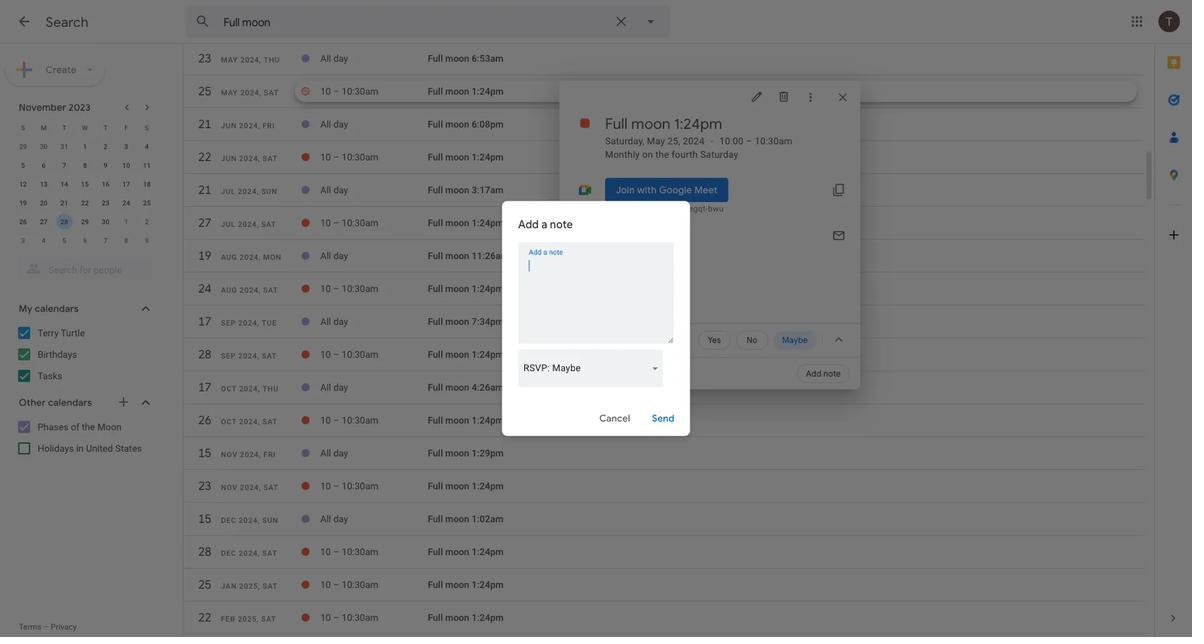 Task type: locate. For each thing, give the bounding box(es) containing it.
7 row from the top
[[13, 231, 157, 250]]

turtle
[[656, 256, 681, 267], [61, 328, 85, 339]]

0 vertical spatial 22 row
[[183, 145, 1144, 176]]

, inside the "19" row
[[259, 253, 261, 262]]

1 horizontal spatial 9
[[145, 236, 149, 245]]

0 vertical spatial 2025
[[239, 582, 258, 591]]

dec for 15
[[221, 517, 236, 525]]

10 inside 27 row
[[320, 217, 331, 229]]

tab list
[[1156, 44, 1192, 600]]

full moon 1:24pm button for dec 2024 , sat
[[428, 547, 504, 558]]

17 row
[[183, 310, 1144, 341], [183, 376, 1144, 406]]

0 vertical spatial sep
[[221, 319, 236, 328]]

17 link up 26 link
[[193, 376, 217, 400]]

2 15 link from the top
[[193, 507, 217, 531]]

23 element
[[98, 195, 114, 211]]

21 up 27 link
[[198, 182, 211, 198]]

3 all from the top
[[320, 185, 331, 196]]

all inside the "19" row
[[320, 250, 331, 262]]

sun for 21
[[261, 187, 278, 196]]

, left the tue
[[257, 319, 259, 328]]

fri up nov 2024 , sat
[[264, 451, 276, 459]]

yes button
[[699, 331, 731, 350]]

full inside 26 row
[[428, 415, 443, 426]]

0 horizontal spatial maybe
[[552, 363, 581, 374]]

1 left maybe,
[[605, 238, 610, 247]]

10 – 10:30am cell inside 27 row
[[320, 212, 428, 234]]

, left mon
[[259, 253, 261, 262]]

3 10 – 10:30am from the top
[[320, 217, 379, 229]]

calendars for my calendars
[[35, 303, 79, 315]]

, for jul 2024 , sun
[[257, 187, 259, 196]]

sat inside 26 row
[[263, 418, 278, 426]]

, up aug 2024 , mon
[[257, 220, 259, 229]]

0 horizontal spatial 24
[[122, 199, 130, 207]]

1 17 link from the top
[[193, 310, 217, 334]]

all day cell for full moon 4:26am
[[320, 377, 428, 398]]

8 down "december 1" "element" in the left of the page
[[124, 236, 128, 245]]

0 horizontal spatial the
[[82, 422, 95, 433]]

1 aug from the top
[[221, 253, 237, 262]]

0 vertical spatial 28
[[61, 218, 68, 226]]

15 inside row group
[[81, 180, 89, 188]]

10 – 10:30am for sep 2024 , sat
[[320, 349, 379, 360]]

, down may 2024 , thu
[[259, 89, 262, 97]]

0 vertical spatial 28 link
[[193, 343, 217, 367]]

full moon 1:24pm button for feb 2025 , sat
[[428, 613, 504, 624]]

1 vertical spatial maybe
[[552, 363, 581, 374]]

0 vertical spatial 22
[[198, 149, 211, 165]]

3 full moon 1:24pm from the top
[[428, 217, 504, 229]]

0 horizontal spatial 7
[[62, 161, 66, 169]]

full for nov 2024 , fri
[[428, 448, 443, 459]]

moon for dec 2024 , sun
[[445, 514, 470, 525]]

moon for sep 2024 , sat
[[445, 349, 470, 360]]

22 row
[[183, 145, 1144, 176], [183, 606, 1144, 637]]

full moon 6:08pm button
[[428, 119, 504, 130]]

all day cell for full moon 6:53am
[[320, 48, 428, 69]]

row group containing 29
[[13, 137, 157, 250]]

25 link left may 2024 , sat
[[193, 79, 217, 103]]

0 horizontal spatial 3
[[21, 236, 25, 245]]

2 10 – 10:30am from the top
[[320, 152, 379, 163]]

, up 'oct 2024 , thu'
[[257, 352, 259, 360]]

full moon 1:02am
[[428, 514, 504, 525]]

10 for jun 2024 , sat
[[320, 152, 331, 163]]

dec up dec 2024 , sat at the bottom
[[221, 517, 236, 525]]

all for full moon 1:29pm
[[320, 448, 331, 459]]

on
[[642, 149, 653, 160]]

0 vertical spatial 7
[[62, 161, 66, 169]]

full moon 1:24pm for sep 2024 , sat
[[428, 349, 504, 360]]

oct right 26 link
[[221, 418, 237, 426]]

0 horizontal spatial 30
[[40, 142, 48, 150]]

dec inside 15 row
[[221, 517, 236, 525]]

1 vertical spatial 19
[[198, 248, 211, 264]]

2 28 row from the top
[[183, 540, 1144, 571]]

2024 for nov 2024 , sat
[[240, 484, 259, 492]]

19 up the 24 'link'
[[198, 248, 211, 264]]

add left "a"
[[518, 218, 539, 231]]

2 t from the left
[[104, 124, 108, 132]]

3 down 26 element
[[21, 236, 25, 245]]

8 up 15 element
[[83, 161, 87, 169]]

1 horizontal spatial 4
[[145, 142, 149, 150]]

4 down 27 element
[[42, 236, 46, 245]]

25 link
[[193, 79, 217, 103], [193, 573, 217, 597]]

oct inside 26 row
[[221, 418, 237, 426]]

1 23 link from the top
[[193, 46, 217, 71]]

19 inside 19 "element"
[[19, 199, 27, 207]]

2 row from the top
[[13, 137, 157, 156]]

0 vertical spatial fri
[[263, 122, 275, 130]]

, for feb 2025 , sat
[[257, 615, 259, 624]]

0 vertical spatial turtle
[[656, 256, 681, 267]]

full moon 1:24pm button for sep 2024 , sat
[[428, 349, 504, 360]]

moon inside the "19" row
[[445, 250, 470, 262]]

2024 down 'sep 2024 , sat'
[[239, 385, 258, 393]]

1 horizontal spatial 30
[[102, 218, 109, 226]]

28 for dec 2024
[[198, 545, 211, 560]]

day inside the "19" row
[[333, 250, 348, 262]]

other calendars button
[[3, 392, 167, 414]]

sun down jun 2024 , sat
[[261, 187, 278, 196]]

t up october 31 element
[[62, 124, 66, 132]]

0 vertical spatial dec
[[221, 517, 236, 525]]

s
[[21, 124, 25, 132], [145, 124, 149, 132]]

turtle up birthdays
[[61, 328, 85, 339]]

2 all day from the top
[[320, 119, 348, 130]]

10 – 10:30am inside 27 row
[[320, 217, 379, 229]]

my calendars list
[[3, 322, 167, 387]]

jul
[[221, 187, 236, 196], [221, 220, 236, 229]]

1 vertical spatial 25
[[143, 199, 151, 207]]

4 full moon 1:24pm from the top
[[428, 283, 504, 294]]

, for nov 2024 , fri
[[259, 451, 261, 459]]

6:53am
[[472, 53, 504, 64]]

1 row from the top
[[13, 118, 157, 137]]

2024 inside 27 row
[[238, 220, 257, 229]]

sun inside 21 row
[[261, 187, 278, 196]]

23 link left nov 2024 , sat
[[193, 474, 217, 498]]

17 row down 24 row
[[183, 310, 1144, 341]]

1 vertical spatial 21
[[198, 182, 211, 198]]

7 10 – 10:30am from the top
[[320, 481, 379, 492]]

december 5 element
[[56, 232, 72, 249]]

birthdays
[[38, 349, 77, 360]]

oct
[[221, 385, 237, 393], [221, 418, 237, 426]]

full for may 2024 , sat
[[428, 86, 443, 97]]

7:34pm
[[472, 316, 504, 327]]

17
[[122, 180, 130, 188], [198, 314, 211, 330], [198, 380, 211, 395]]

1 vertical spatial 24
[[198, 281, 211, 297]]

1 vertical spatial 17 link
[[193, 376, 217, 400]]

10 10 – 10:30am from the top
[[320, 613, 379, 624]]

sat up mon
[[261, 220, 276, 229]]

2 all day cell from the top
[[320, 114, 428, 135]]

19 inside 19 link
[[198, 248, 211, 264]]

jun
[[221, 122, 237, 130], [221, 155, 237, 163]]

1 vertical spatial 15 link
[[193, 507, 217, 531]]

10:30am for jun 2024 , sat
[[342, 152, 379, 163]]

15
[[81, 180, 89, 188], [198, 446, 211, 461], [198, 512, 211, 527]]

december 7 element
[[98, 232, 114, 249]]

day for full moon 1:29pm
[[333, 448, 348, 459]]

jun 2024 , sat
[[221, 155, 278, 163]]

26 inside row group
[[19, 218, 27, 226]]

10 full moon 1:24pm from the top
[[428, 613, 504, 624]]

full moon 1:02am button
[[428, 514, 504, 525]]

sat inside 24 row
[[263, 286, 278, 295]]

moon inside 27 row
[[445, 217, 470, 229]]

add inside 'dialog'
[[518, 218, 539, 231]]

1:24pm for oct 2024 , sat
[[472, 415, 504, 426]]

23 left nov 2024 , sat
[[198, 479, 211, 494]]

1 vertical spatial jul
[[221, 220, 236, 229]]

9 full moon 1:24pm button from the top
[[428, 580, 504, 591]]

4 10 – 10:30am from the top
[[320, 283, 379, 294]]

jun inside 21 row
[[221, 122, 237, 130]]

22 inside the 22 element
[[81, 199, 89, 207]]

2 vertical spatial 2
[[641, 238, 646, 247]]

15 link down 26 link
[[193, 441, 217, 466]]

1 horizontal spatial 7
[[104, 236, 108, 245]]

3 full moon 1:24pm button from the top
[[428, 217, 504, 229]]

2024 for sep 2024 , sat
[[238, 352, 257, 360]]

5 up 12 element
[[21, 161, 25, 169]]

my calendars
[[19, 303, 79, 315]]

guests tree
[[554, 253, 861, 324]]

2 23 link from the top
[[193, 474, 217, 498]]

17 link for full moon 7:34pm
[[193, 310, 217, 334]]

1
[[83, 142, 87, 150], [124, 218, 128, 226], [605, 238, 610, 247]]

egqt-
[[689, 204, 708, 214]]

0 vertical spatial 23 link
[[193, 46, 217, 71]]

2024 down the jun 2024 , fri
[[239, 155, 258, 163]]

jun down the jun 2024 , fri
[[221, 155, 237, 163]]

the
[[656, 149, 669, 160], [82, 422, 95, 433]]

jun inside 22 'row'
[[221, 155, 237, 163]]

1 vertical spatial 15 row
[[183, 507, 1144, 538]]

24 inside the 24 'link'
[[198, 281, 211, 297]]

17 element
[[118, 176, 134, 192]]

10:30am inside 27 row
[[342, 217, 379, 229]]

note inside button
[[824, 369, 841, 379]]

, for aug 2024 , sat
[[259, 286, 261, 295]]

moon for jul 2024 , sun
[[445, 185, 470, 196]]

eloise vanian
[[632, 286, 690, 297]]

10 for dec 2024 , sat
[[320, 547, 331, 558]]

1 horizontal spatial 26
[[198, 413, 211, 428]]

2024 for dec 2024 , sat
[[239, 550, 258, 558]]

join with google meet link
[[605, 178, 729, 202]]

full inside the "19" row
[[428, 250, 443, 262]]

sat up jul 2024 , sun
[[263, 155, 278, 163]]

send
[[652, 413, 675, 425]]

0 vertical spatial aug
[[221, 253, 237, 262]]

sat for dec 2024 , sat
[[262, 550, 277, 558]]

sep inside 28 'row'
[[221, 352, 236, 360]]

0 vertical spatial 2
[[104, 142, 108, 150]]

terry turtle inside my calendars list
[[38, 328, 85, 339]]

5 full moon 1:24pm button from the top
[[428, 349, 504, 360]]

2 17 link from the top
[[193, 376, 217, 400]]

5 full moon 1:24pm from the top
[[428, 349, 504, 360]]

feb
[[221, 615, 236, 624]]

2024 inside the "19" row
[[240, 253, 259, 262]]

10:30am
[[342, 86, 379, 97], [755, 135, 793, 146], [342, 152, 379, 163], [342, 217, 379, 229], [342, 283, 379, 294], [342, 349, 379, 360], [342, 415, 379, 426], [342, 481, 379, 492], [342, 547, 379, 558], [342, 580, 379, 591], [342, 613, 379, 624]]

, inside 26 row
[[258, 418, 260, 426]]

row
[[13, 118, 157, 137], [13, 137, 157, 156], [13, 156, 157, 175], [13, 175, 157, 193], [13, 193, 157, 212], [13, 212, 157, 231], [13, 231, 157, 250]]

21 row
[[183, 112, 1144, 143], [183, 178, 1144, 209]]

18 element
[[139, 176, 155, 192]]

all day inside the "19" row
[[320, 250, 348, 262]]

terry turtle inside tree item
[[632, 256, 681, 267]]

full moon 1:24pm for jun 2024 , sat
[[428, 152, 504, 163]]

1 jun from the top
[[221, 122, 237, 130]]

0 vertical spatial add
[[518, 218, 539, 231]]

25 down 18 on the top left
[[143, 199, 151, 207]]

11:26am
[[472, 250, 509, 262]]

8 all from the top
[[320, 514, 331, 525]]

, right feb on the bottom of the page
[[257, 615, 259, 624]]

may up on
[[647, 135, 665, 146]]

21 inside 'november 2023' grid
[[61, 199, 68, 207]]

RSVP: Maybe text field
[[524, 356, 581, 381]]

1 15 row from the top
[[183, 441, 1144, 472]]

3 inside december 3 element
[[21, 236, 25, 245]]

1 full moon 1:24pm button from the top
[[428, 86, 504, 97]]

0 horizontal spatial s
[[21, 124, 25, 132]]

2 all from the top
[[320, 119, 331, 130]]

2 vertical spatial 28
[[198, 545, 211, 560]]

, for jan 2025 , sat
[[258, 582, 260, 591]]

21 left the jun 2024 , fri
[[198, 117, 211, 132]]

23 link for all day
[[193, 46, 217, 71]]

row group
[[13, 137, 157, 250]]

8 all day cell from the top
[[320, 509, 428, 530]]

2 22 link from the top
[[193, 606, 217, 630]]

7 full moon 1:24pm button from the top
[[428, 481, 504, 492]]

5 day from the top
[[333, 316, 348, 327]]

– inside 27 row
[[333, 217, 340, 229]]

dec up jan
[[221, 550, 236, 558]]

1 vertical spatial nov
[[221, 484, 238, 492]]

22
[[198, 149, 211, 165], [81, 199, 89, 207], [198, 610, 211, 626]]

6 down october 30 element
[[42, 161, 46, 169]]

2 aug from the top
[[221, 286, 237, 295]]

sep down sep 2024 , tue
[[221, 352, 236, 360]]

may for 25
[[221, 89, 238, 97]]

2 22 row from the top
[[183, 606, 1144, 637]]

2024 for oct 2024 , sat
[[239, 418, 258, 426]]

10 – 10:30am inside 26 row
[[320, 415, 379, 426]]

0 vertical spatial thu
[[264, 56, 280, 64]]

privacy link
[[51, 623, 77, 632]]

1 vertical spatial aug
[[221, 286, 237, 295]]

2 21 link from the top
[[193, 178, 217, 202]]

, down dec 2024 , sun
[[258, 550, 260, 558]]

note
[[550, 218, 573, 231], [824, 369, 841, 379]]

2024 up may 2024 , sat
[[240, 56, 259, 64]]

terry turtle up birthdays
[[38, 328, 85, 339]]

, down nov 2024 , sat
[[258, 517, 260, 525]]

2024 up sep 2024 , tue
[[240, 286, 259, 295]]

None search field
[[185, 5, 670, 38], [0, 253, 167, 282], [185, 5, 670, 38], [0, 253, 167, 282]]

10 element
[[118, 157, 134, 173]]

–
[[333, 86, 340, 97], [746, 135, 753, 146], [333, 152, 340, 163], [333, 217, 340, 229], [333, 283, 340, 294], [333, 349, 340, 360], [333, 415, 340, 426], [333, 481, 340, 492], [333, 547, 340, 558], [333, 580, 340, 591], [333, 613, 340, 624], [43, 623, 49, 632]]

2024 down sep 2024 , tue
[[238, 352, 257, 360]]

26 link
[[193, 408, 217, 433]]

24 down 19 link
[[198, 281, 211, 297]]

m
[[41, 124, 47, 132]]

1 horizontal spatial the
[[656, 149, 669, 160]]

1:24pm for dec 2024 , sat
[[472, 547, 504, 558]]

0 horizontal spatial 8
[[83, 161, 87, 169]]

21 link
[[193, 112, 217, 136], [193, 178, 217, 202]]

8 10 – 10:30am cell from the top
[[320, 541, 428, 563]]

23 link
[[193, 46, 217, 71], [193, 474, 217, 498]]

14
[[61, 180, 68, 188]]

11
[[143, 161, 151, 169]]

2 vertical spatial 15
[[198, 512, 211, 527]]

, down 'oct 2024 , thu'
[[258, 418, 260, 426]]

2 oct from the top
[[221, 418, 237, 426]]

full for jun 2024 , sat
[[428, 152, 443, 163]]

full moon 1:29pm button
[[428, 448, 504, 459]]

harlow noah
[[632, 307, 688, 318]]

23 inside grid
[[102, 199, 109, 207]]

28 left dec 2024 , sat at the bottom
[[198, 545, 211, 560]]

2 21 row from the top
[[183, 178, 1144, 209]]

2 10 – 10:30am cell from the top
[[320, 146, 428, 168]]

all day cell for full moon 11:26am
[[320, 245, 428, 267]]

0 vertical spatial 23
[[198, 51, 211, 66]]

terry inside tree item
[[632, 256, 654, 267]]

1 vertical spatial 1
[[124, 218, 128, 226]]

6 row from the top
[[13, 212, 157, 231]]

15 link
[[193, 441, 217, 466], [193, 507, 217, 531]]

with
[[637, 184, 657, 196]]

, inside 24 row
[[259, 286, 261, 295]]

7 10 – 10:30am cell from the top
[[320, 476, 428, 497]]

15 for full moon 1:29pm
[[198, 446, 211, 461]]

join
[[616, 184, 635, 196]]

15 element
[[77, 176, 93, 192]]

moon for aug 2024 , mon
[[445, 250, 470, 262]]

sat up the tue
[[263, 286, 278, 295]]

10 – 10:30am cell inside 24 row
[[320, 278, 428, 300]]

4 all day cell from the top
[[320, 245, 428, 267]]

awaiting
[[648, 238, 680, 247]]

row containing 12
[[13, 175, 157, 193]]

27 up 19 link
[[198, 215, 211, 231]]

sat
[[264, 89, 279, 97], [263, 155, 278, 163], [261, 220, 276, 229], [263, 286, 278, 295], [262, 352, 277, 360], [263, 418, 278, 426], [264, 484, 279, 492], [262, 550, 277, 558], [263, 582, 278, 591], [261, 615, 276, 624]]

26 for 26 link
[[198, 413, 211, 428]]

0 horizontal spatial 1
[[83, 142, 87, 150]]

26 element
[[15, 214, 31, 230]]

8 day from the top
[[333, 514, 348, 525]]

2024 inside full moon 1:24pm saturday, may 25, 2024 ⋅ 10:00 – 10:30am monthly on the fourth saturday
[[683, 135, 705, 146]]

1 21 link from the top
[[193, 112, 217, 136]]

6 down 29 element
[[83, 236, 87, 245]]

10 – 10:30am inside 24 row
[[320, 283, 379, 294]]

0 vertical spatial 4
[[145, 142, 149, 150]]

nov inside 15 row
[[221, 451, 238, 459]]

maybe inside text box
[[552, 363, 581, 374]]

⋅
[[710, 135, 714, 146]]

17 down the 24 'link'
[[198, 314, 211, 330]]

6:08pm
[[472, 119, 504, 130]]

4 all from the top
[[320, 250, 331, 262]]

row containing 29
[[13, 137, 157, 156]]

3 all day cell from the top
[[320, 179, 428, 201]]

jul inside 27 row
[[221, 220, 236, 229]]

1:24pm for aug 2024 , sat
[[472, 283, 504, 294]]

row containing s
[[13, 118, 157, 137]]

sep for 28
[[221, 352, 236, 360]]

0 vertical spatial maybe
[[782, 336, 808, 346]]

terry down the 1 maybe, 2 awaiting
[[632, 256, 654, 267]]

10 10 – 10:30am cell from the top
[[320, 607, 428, 629]]

calendars
[[35, 303, 79, 315], [48, 397, 92, 409]]

fri inside 21 row
[[263, 122, 275, 130]]

0 vertical spatial 21 link
[[193, 112, 217, 136]]

all day cell
[[320, 48, 428, 69], [320, 114, 428, 135], [320, 179, 428, 201], [320, 245, 428, 267], [320, 311, 428, 333], [320, 377, 428, 398], [320, 443, 428, 464], [320, 509, 428, 530]]

25 for jan 2025
[[198, 577, 211, 593]]

thu
[[264, 56, 280, 64], [263, 385, 279, 393]]

19 link
[[193, 244, 217, 268]]

row down 2023
[[13, 118, 157, 137]]

10 – 10:30am for nov 2024 , sat
[[320, 481, 379, 492]]

22 link left feb on the bottom of the page
[[193, 606, 217, 630]]

2024 inside 26 row
[[239, 418, 258, 426]]

0 vertical spatial 9
[[104, 161, 108, 169]]

2 full moon 1:24pm button from the top
[[428, 152, 504, 163]]

sat inside 27 row
[[261, 220, 276, 229]]

search options image
[[638, 8, 664, 35]]

28 cell
[[54, 212, 75, 231]]

1 22 link from the top
[[193, 145, 217, 169]]

6 day from the top
[[333, 382, 348, 393]]

2 day from the top
[[333, 119, 348, 130]]

5 all day from the top
[[320, 316, 348, 327]]

2024 up nov 2024 , fri
[[239, 418, 258, 426]]

1 vertical spatial 22 row
[[183, 606, 1144, 637]]

, up nov 2024 , sat
[[259, 451, 261, 459]]

add down maybe button
[[806, 369, 822, 379]]

0 vertical spatial 25
[[198, 84, 211, 99]]

– for nov 2024 , sat
[[333, 481, 340, 492]]

, down may 2024 , sat
[[258, 122, 260, 130]]

delete event image
[[777, 90, 791, 103]]

6 full moon 1:24pm button from the top
[[428, 415, 504, 426]]

terry turtle
[[632, 256, 681, 267], [38, 328, 85, 339]]

1 horizontal spatial s
[[145, 124, 149, 132]]

add a note dialog
[[502, 201, 690, 436]]

may up may 2024 , sat
[[221, 56, 238, 64]]

17 row up send
[[183, 376, 1144, 406]]

5 all day cell from the top
[[320, 311, 428, 333]]

2 jun from the top
[[221, 155, 237, 163]]

december 9 element
[[139, 232, 155, 249]]

0 vertical spatial 17
[[122, 180, 130, 188]]

10:30am inside 26 row
[[342, 415, 379, 426]]

28 link for sep 2024
[[193, 343, 217, 367]]

8 all day from the top
[[320, 514, 348, 525]]

october 30 element
[[36, 138, 52, 155]]

0 vertical spatial 26
[[19, 218, 27, 226]]

25 for may 2024
[[198, 84, 211, 99]]

sat down may 2024 , thu
[[264, 89, 279, 97]]

1 horizontal spatial note
[[824, 369, 841, 379]]

2025 right jan
[[239, 582, 258, 591]]

row containing 26
[[13, 212, 157, 231]]

1 vertical spatial the
[[82, 422, 95, 433]]

0 vertical spatial 22 link
[[193, 145, 217, 169]]

day for full moon 1:02am
[[333, 514, 348, 525]]

full moon 1:24pm button inside 27 row
[[428, 217, 504, 229]]

25 inside row group
[[143, 199, 151, 207]]

maybe right the no button
[[782, 336, 808, 346]]

1:24pm inside 27 row
[[472, 217, 504, 229]]

0 vertical spatial 28 row
[[183, 343, 1144, 374]]

10 for jul 2024 , sat
[[320, 217, 331, 229]]

the inside list
[[82, 422, 95, 433]]

2025
[[239, 582, 258, 591], [238, 615, 257, 624]]

29 element
[[77, 214, 93, 230]]

23
[[198, 51, 211, 66], [102, 199, 109, 207], [198, 479, 211, 494]]

december 8 element
[[118, 232, 134, 249]]

9 10 – 10:30am from the top
[[320, 580, 379, 591]]

23 down search icon
[[198, 51, 211, 66]]

, for may 2024 , thu
[[259, 56, 262, 64]]

6 all day from the top
[[320, 382, 348, 393]]

5 down 28 element
[[62, 236, 66, 245]]

note down hide additional actions icon at right bottom
[[824, 369, 841, 379]]

2 25 row from the top
[[183, 573, 1144, 604]]

1 inside "element"
[[124, 218, 128, 226]]

22 link left jun 2024 , sat
[[193, 145, 217, 169]]

full for aug 2024 , sat
[[428, 283, 443, 294]]

row up december 6 element
[[13, 212, 157, 231]]

1 vertical spatial 22 link
[[193, 606, 217, 630]]

1 vertical spatial terry
[[38, 328, 59, 339]]

0 horizontal spatial 9
[[104, 161, 108, 169]]

27 inside row group
[[40, 218, 48, 226]]

full moon 1:24pm inside 24 row
[[428, 283, 504, 294]]

10 full moon 1:24pm button from the top
[[428, 613, 504, 624]]

10 inside 26 row
[[320, 415, 331, 426]]

aug 2024 , mon
[[221, 253, 282, 262]]

full for nov 2024 , sat
[[428, 481, 443, 492]]

4 day from the top
[[333, 250, 348, 262]]

1 horizontal spatial 8
[[124, 236, 128, 245]]

jan 2025 , sat
[[221, 582, 278, 591]]

6 10 – 10:30am cell from the top
[[320, 410, 428, 431]]

1 vertical spatial 22
[[81, 199, 89, 207]]

2025 inside 25 row
[[239, 582, 258, 591]]

2 full moon 1:24pm from the top
[[428, 152, 504, 163]]

1 vertical spatial 30
[[102, 218, 109, 226]]

add note button
[[797, 364, 850, 383]]

7 down 30 element
[[104, 236, 108, 245]]

15 down 26 link
[[198, 446, 211, 461]]

0 vertical spatial 17 link
[[193, 310, 217, 334]]

may up the jun 2024 , fri
[[221, 89, 238, 97]]

full inside full moon 1:24pm saturday, may 25, 2024 ⋅ 10:00 – 10:30am monthly on the fourth saturday
[[605, 114, 628, 133]]

8 full moon 1:24pm from the top
[[428, 547, 504, 558]]

all
[[320, 53, 331, 64], [320, 119, 331, 130], [320, 185, 331, 196], [320, 250, 331, 262], [320, 316, 331, 327], [320, 382, 331, 393], [320, 448, 331, 459], [320, 514, 331, 525]]

2025 right feb on the bottom of the page
[[238, 615, 257, 624]]

2024 for aug 2024 , sat
[[240, 286, 259, 295]]

26 left oct 2024 , sat
[[198, 413, 211, 428]]

17 for full moon 7:34pm
[[198, 314, 211, 330]]

7 day from the top
[[333, 448, 348, 459]]

2024 up jan 2025 , sat
[[239, 550, 258, 558]]

sat up dec 2024 , sun
[[264, 484, 279, 492]]

moon for nov 2024 , fri
[[445, 448, 470, 459]]

11 element
[[139, 157, 155, 173]]

2 jul from the top
[[221, 220, 236, 229]]

1 horizontal spatial 29
[[81, 218, 89, 226]]

10:30am inside 24 row
[[342, 283, 379, 294]]

1 dec from the top
[[221, 517, 236, 525]]

sat down the tue
[[262, 352, 277, 360]]

, down aug 2024 , mon
[[259, 286, 261, 295]]

row up the 22 element
[[13, 175, 157, 193]]

1 horizontal spatial 19
[[198, 248, 211, 264]]

, down jun 2024 , sat
[[257, 187, 259, 196]]

10 for aug 2024 , sat
[[320, 283, 331, 294]]

1 sep from the top
[[221, 319, 236, 328]]

6 all from the top
[[320, 382, 331, 393]]

0 vertical spatial jun
[[221, 122, 237, 130]]

full moon 1:24pm button inside 24 row
[[428, 283, 504, 294]]

12 element
[[15, 176, 31, 192]]

, for nov 2024 , sat
[[259, 484, 261, 492]]

1 10 – 10:30am cell from the top
[[320, 81, 428, 102]]

, inside 27 row
[[257, 220, 259, 229]]

2 nov from the top
[[221, 484, 238, 492]]

0 vertical spatial oct
[[221, 385, 237, 393]]

0 horizontal spatial terry turtle
[[38, 328, 85, 339]]

1 23 row from the top
[[183, 46, 1144, 77]]

terry inside my calendars list
[[38, 328, 59, 339]]

add
[[518, 218, 539, 231], [806, 369, 822, 379]]

1 oct from the top
[[221, 385, 237, 393]]

fri
[[263, 122, 275, 130], [264, 451, 276, 459]]

2024 down jul 2024 , sun
[[238, 220, 257, 229]]

0 vertical spatial 6
[[42, 161, 46, 169]]

10 – 10:30am cell
[[320, 81, 428, 102], [320, 146, 428, 168], [320, 212, 428, 234], [320, 278, 428, 300], [320, 344, 428, 365], [320, 410, 428, 431], [320, 476, 428, 497], [320, 541, 428, 563], [320, 574, 428, 596], [320, 607, 428, 629]]

moon inside 26 row
[[445, 415, 470, 426]]

, right jan
[[258, 582, 260, 591]]

full moon 1:24pm saturday, may 25, 2024 ⋅ 10:00 – 10:30am monthly on the fourth saturday
[[605, 114, 793, 160]]

1 vertical spatial note
[[824, 369, 841, 379]]

0 vertical spatial 24
[[122, 199, 130, 207]]

25 left may 2024 , sat
[[198, 84, 211, 99]]

7
[[62, 161, 66, 169], [104, 236, 108, 245]]

8 10 – 10:30am from the top
[[320, 547, 379, 558]]

1 vertical spatial 2025
[[238, 615, 257, 624]]

0 vertical spatial terry turtle
[[632, 256, 681, 267]]

moon for jul 2024 , sat
[[445, 217, 470, 229]]

2 vertical spatial 25
[[198, 577, 211, 593]]

24 element
[[118, 195, 134, 211]]

1 vertical spatial terry turtle
[[38, 328, 85, 339]]

full moon 3:17am
[[428, 185, 504, 196]]

0 vertical spatial 19
[[19, 199, 27, 207]]

all for full moon 1:02am
[[320, 514, 331, 525]]

sat down dec 2024 , sat at the bottom
[[263, 582, 278, 591]]

nov down oct 2024 , sat
[[221, 451, 238, 459]]

full inside 27 row
[[428, 217, 443, 229]]

9 10 – 10:30am cell from the top
[[320, 574, 428, 596]]

full inside 24 row
[[428, 283, 443, 294]]

moon for feb 2025 , sat
[[445, 613, 470, 624]]

maybe
[[782, 336, 808, 346], [552, 363, 581, 374]]

my
[[19, 303, 33, 315]]

2 23 row from the top
[[183, 474, 1144, 505]]

19 row
[[183, 244, 1144, 275]]

23 link for 10 – 10:30am
[[193, 474, 217, 498]]

sat down dec 2024 , sun
[[262, 550, 277, 558]]

add for add note
[[806, 369, 822, 379]]

bwu
[[708, 204, 724, 214]]

– inside 24 row
[[333, 283, 340, 294]]

maybe right rsvp:
[[552, 363, 581, 374]]

1 vertical spatial 23 row
[[183, 474, 1144, 505]]

8 full moon 1:24pm button from the top
[[428, 547, 504, 558]]

0 vertical spatial sun
[[261, 187, 278, 196]]

0 horizontal spatial 29
[[19, 142, 27, 150]]

0 vertical spatial jul
[[221, 187, 236, 196]]

1 25 link from the top
[[193, 79, 217, 103]]

1:24pm inside 24 row
[[472, 283, 504, 294]]

1 all day from the top
[[320, 53, 348, 64]]

2 25 link from the top
[[193, 573, 217, 597]]

2 vertical spatial may
[[647, 135, 665, 146]]

all for full moon 11:26am
[[320, 250, 331, 262]]

10 – 10:30am cell for may 2024 , sat
[[320, 81, 428, 102]]

, up dec 2024 , sun
[[259, 484, 261, 492]]

– inside 26 row
[[333, 415, 340, 426]]

moon inside 24 row
[[445, 283, 470, 294]]

1 vertical spatial sep
[[221, 352, 236, 360]]

28 element
[[56, 214, 72, 230]]

23 row
[[183, 46, 1144, 77], [183, 474, 1144, 505]]

3:17am
[[472, 185, 504, 196]]

28 for sep 2024
[[198, 347, 211, 362]]

29 for october 29 element
[[19, 142, 27, 150]]

21 for full moon 6:08pm
[[198, 117, 211, 132]]

1 maybe, 2 awaiting
[[605, 238, 680, 247]]

moon
[[445, 53, 470, 64], [445, 86, 470, 97], [631, 114, 671, 133], [445, 119, 470, 130], [445, 152, 470, 163], [445, 185, 470, 196], [445, 217, 470, 229], [445, 250, 470, 262], [445, 283, 470, 294], [445, 316, 470, 327], [445, 349, 470, 360], [445, 382, 470, 393], [445, 415, 470, 426], [445, 448, 470, 459], [445, 481, 470, 492], [445, 514, 470, 525], [445, 547, 470, 558], [445, 580, 470, 591], [445, 613, 470, 624]]

all day
[[320, 53, 348, 64], [320, 119, 348, 130], [320, 185, 348, 196], [320, 250, 348, 262], [320, 316, 348, 327], [320, 382, 348, 393], [320, 448, 348, 459], [320, 514, 348, 525]]

None text field
[[518, 258, 674, 338]]

1 horizontal spatial add
[[806, 369, 822, 379]]

10:30am inside full moon 1:24pm saturday, may 25, 2024 ⋅ 10:00 – 10:30am monthly on the fourth saturday
[[755, 135, 793, 146]]

15 up the 22 element
[[81, 180, 89, 188]]

sat down jan 2025 , sat
[[261, 615, 276, 624]]

go back image
[[16, 13, 32, 30]]

sat for feb 2025 , sat
[[261, 615, 276, 624]]

sat for nov 2024 , sat
[[264, 484, 279, 492]]

, for dec 2024 , sun
[[258, 517, 260, 525]]

day for full moon 6:08pm
[[333, 119, 348, 130]]

5 10 – 10:30am cell from the top
[[320, 344, 428, 365]]

december 6 element
[[77, 232, 93, 249]]

sat for jul 2024 , sat
[[261, 220, 276, 229]]

nov 2024 , fri
[[221, 451, 276, 459]]

1 up the december 8 element
[[124, 218, 128, 226]]

10 inside 24 row
[[320, 283, 331, 294]]

15 row
[[183, 441, 1144, 472], [183, 507, 1144, 538]]

10 – 10:30am
[[320, 86, 379, 97], [320, 152, 379, 163], [320, 217, 379, 229], [320, 283, 379, 294], [320, 349, 379, 360], [320, 415, 379, 426], [320, 481, 379, 492], [320, 547, 379, 558], [320, 580, 379, 591], [320, 613, 379, 624]]

full moon 1:24pm for jan 2025 , sat
[[428, 580, 504, 591]]

row down w
[[13, 137, 157, 156]]

0 vertical spatial 8
[[83, 161, 87, 169]]

1 vertical spatial dec
[[221, 550, 236, 558]]

2 vertical spatial 1
[[605, 238, 610, 247]]

0 vertical spatial 23 row
[[183, 46, 1144, 77]]

w
[[82, 124, 88, 132]]

27
[[198, 215, 211, 231], [40, 218, 48, 226]]

1 15 link from the top
[[193, 441, 217, 466]]

9
[[104, 161, 108, 169], [145, 236, 149, 245]]

4 all day from the top
[[320, 250, 348, 262]]

moon for jan 2025 , sat
[[445, 580, 470, 591]]

dec inside 28 'row'
[[221, 550, 236, 558]]

row containing 5
[[13, 156, 157, 175]]

0 vertical spatial 30
[[40, 142, 48, 150]]

all for full moon 4:26am
[[320, 382, 331, 393]]

27 down '20'
[[40, 218, 48, 226]]

2024 for may 2024 , sat
[[240, 89, 259, 97]]

25 row
[[183, 79, 1144, 110], [183, 573, 1144, 604]]

oct inside 17 row
[[221, 385, 237, 393]]

24 for the 24 'link'
[[198, 281, 211, 297]]

full moon 1:24pm inside 26 row
[[428, 415, 504, 426]]

turtle inside tree item
[[656, 256, 681, 267]]

28 row
[[183, 343, 1144, 374], [183, 540, 1144, 571]]

1 vertical spatial turtle
[[61, 328, 85, 339]]

jul right 27 link
[[221, 220, 236, 229]]

23 row down search options icon at the top of the page
[[183, 46, 1144, 77]]

all day cell for full moon 1:29pm
[[320, 443, 428, 464]]

2024 inside 24 row
[[240, 286, 259, 295]]

december 4 element
[[36, 232, 52, 249]]

25
[[198, 84, 211, 99], [143, 199, 151, 207], [198, 577, 211, 593]]

10:30am for nov 2024 , sat
[[342, 481, 379, 492]]

1 vertical spatial 23
[[102, 199, 109, 207]]

2025 inside 22 'row'
[[238, 615, 257, 624]]

10:30am inside 23 row
[[342, 481, 379, 492]]

full for jan 2025 , sat
[[428, 580, 443, 591]]

28 link
[[193, 343, 217, 367], [193, 540, 217, 564]]

full moon 1:24pm button for aug 2024 , sat
[[428, 283, 504, 294]]

1:24pm for sep 2024 , sat
[[472, 349, 504, 360]]

– for jul 2024 , sat
[[333, 217, 340, 229]]

noah
[[665, 307, 688, 318]]

2024 left the tue
[[238, 319, 257, 328]]

24 inside 24 element
[[122, 199, 130, 207]]

all for full moon 7:34pm
[[320, 316, 331, 327]]

day
[[333, 53, 348, 64], [333, 119, 348, 130], [333, 185, 348, 196], [333, 250, 348, 262], [333, 316, 348, 327], [333, 382, 348, 393], [333, 448, 348, 459], [333, 514, 348, 525]]

4 10 – 10:30am cell from the top
[[320, 278, 428, 300]]

2024 inside 25 row
[[240, 89, 259, 97]]

row containing 19
[[13, 193, 157, 212]]

row up 29 element
[[13, 193, 157, 212]]

24 up "december 1" "element" in the left of the page
[[122, 199, 130, 207]]

1 horizontal spatial 1
[[124, 218, 128, 226]]

sat for jun 2024 , sat
[[263, 155, 278, 163]]

5 all from the top
[[320, 316, 331, 327]]

terry turtle down awaiting
[[632, 256, 681, 267]]

2 sep from the top
[[221, 352, 236, 360]]

26 row
[[183, 408, 1144, 439]]

2 28 link from the top
[[193, 540, 217, 564]]

fourth
[[672, 149, 698, 160]]

10:30am for may 2024 , sat
[[342, 86, 379, 97]]

10 – 10:30am cell inside 26 row
[[320, 410, 428, 431]]

6 10 – 10:30am from the top
[[320, 415, 379, 426]]

1 horizontal spatial terry
[[632, 256, 654, 267]]

6 all day cell from the top
[[320, 377, 428, 398]]

3 all day from the top
[[320, 185, 348, 196]]

0 vertical spatial 15 row
[[183, 441, 1144, 472]]

2 up december 9 element
[[145, 218, 149, 226]]

search image
[[189, 8, 216, 35]]

all day cell inside the "19" row
[[320, 245, 428, 267]]

terms – privacy
[[19, 623, 77, 632]]

saturday
[[701, 149, 739, 160]]

1:24pm inside 26 row
[[472, 415, 504, 426]]

0 horizontal spatial add
[[518, 218, 539, 231]]

3 row from the top
[[13, 156, 157, 175]]

2024 up dec 2024 , sun
[[240, 484, 259, 492]]

2024 inside 22 'row'
[[239, 155, 258, 163]]

aug inside the "19" row
[[221, 253, 237, 262]]



Task type: describe. For each thing, give the bounding box(es) containing it.
phases of the moon
[[38, 422, 122, 433]]

calendars for other calendars
[[48, 397, 92, 409]]

– for jan 2025 , sat
[[333, 580, 340, 591]]

17 link for full moon 4:26am
[[193, 376, 217, 400]]

add a note
[[518, 218, 573, 231]]

2023
[[69, 101, 91, 114]]

phases
[[38, 422, 69, 433]]

12
[[19, 180, 27, 188]]

all day for full moon 3:17am
[[320, 185, 348, 196]]

oct for 26
[[221, 418, 237, 426]]

full moon 7:34pm
[[428, 316, 504, 327]]

, for oct 2024 , sat
[[258, 418, 260, 426]]

december 2 element
[[139, 214, 155, 230]]

meet.google.com/bkr-
[[605, 204, 689, 214]]

the inside full moon 1:24pm saturday, may 25, 2024 ⋅ 10:00 – 10:30am monthly on the fourth saturday
[[656, 149, 669, 160]]

, for dec 2024 , sat
[[258, 550, 260, 558]]

aug 2024 , sat
[[221, 286, 278, 295]]

25,
[[668, 135, 681, 146]]

2 17 row from the top
[[183, 376, 1144, 406]]

– for dec 2024 , sat
[[333, 547, 340, 558]]

0 horizontal spatial 6
[[42, 161, 46, 169]]

sun for 15
[[262, 517, 278, 525]]

add note
[[806, 369, 841, 379]]

24 row
[[183, 277, 1144, 308]]

10 – 10:30am for jul 2024 , sat
[[320, 217, 379, 229]]

30 element
[[98, 214, 114, 230]]

22 for jun 2024
[[198, 149, 211, 165]]

– inside full moon 1:24pm saturday, may 25, 2024 ⋅ 10:00 – 10:30am monthly on the fourth saturday
[[746, 135, 753, 146]]

1 22 row from the top
[[183, 145, 1144, 176]]

all day for full moon 1:02am
[[320, 514, 348, 525]]

maybe,
[[612, 238, 639, 247]]

15 for full moon 1:02am
[[198, 512, 211, 527]]

may inside full moon 1:24pm saturday, may 25, 2024 ⋅ 10:00 – 10:30am monthly on the fourth saturday
[[647, 135, 665, 146]]

harlow noah tree item
[[586, 302, 861, 324]]

full moon 6:53am
[[428, 53, 504, 64]]

oct for 17
[[221, 385, 237, 393]]

full for jun 2024 , fri
[[428, 119, 443, 130]]

2 15 row from the top
[[183, 507, 1144, 538]]

full for sep 2024 , tue
[[428, 316, 443, 327]]

search
[[46, 13, 89, 31]]

20 element
[[36, 195, 52, 211]]

full moon 1:24pm button for jun 2024 , sat
[[428, 152, 504, 163]]

going?
[[570, 335, 599, 346]]

18
[[143, 180, 151, 188]]

sat for sep 2024 , sat
[[262, 352, 277, 360]]

13
[[40, 180, 48, 188]]

10 for feb 2025 , sat
[[320, 613, 331, 624]]

14 element
[[56, 176, 72, 192]]

1 25 row from the top
[[183, 79, 1144, 110]]

1 vertical spatial 2
[[145, 218, 149, 226]]

1 28 row from the top
[[183, 343, 1144, 374]]

add for add a note
[[518, 218, 539, 231]]

may 2024 , sat
[[221, 89, 279, 97]]

all day for full moon 6:53am
[[320, 53, 348, 64]]

all day for full moon 4:26am
[[320, 382, 348, 393]]

row containing 3
[[13, 231, 157, 250]]

yes
[[708, 336, 721, 346]]

2024 for aug 2024 , mon
[[240, 253, 259, 262]]

f
[[124, 124, 128, 132]]

sep 2024 , tue
[[221, 319, 277, 328]]

1:24pm inside full moon 1:24pm saturday, may 25, 2024 ⋅ 10:00 – 10:30am monthly on the fourth saturday
[[674, 114, 722, 133]]

december 3 element
[[15, 232, 31, 249]]

dec for 28
[[221, 550, 236, 558]]

1 s from the left
[[21, 124, 25, 132]]

22 element
[[77, 195, 93, 211]]

rsvp: maybe button
[[518, 350, 663, 387]]

16 element
[[98, 176, 114, 192]]

meet
[[695, 184, 718, 196]]

none text field inside add a note 'dialog'
[[518, 258, 674, 338]]

16
[[102, 180, 109, 188]]

0 horizontal spatial 5
[[21, 161, 25, 169]]

2024 for sep 2024 , tue
[[238, 319, 257, 328]]

november 2023
[[19, 101, 91, 114]]

send button
[[642, 403, 685, 435]]

hide additional actions image
[[832, 333, 846, 347]]

17 for full moon 4:26am
[[198, 380, 211, 395]]

1:24pm for feb 2025 , sat
[[472, 613, 504, 624]]

moon
[[97, 422, 122, 433]]

maybe inside button
[[782, 336, 808, 346]]

27 for 27 element
[[40, 218, 48, 226]]

aug for 24
[[221, 286, 237, 295]]

december 1 element
[[118, 214, 134, 230]]

full for may 2024 , thu
[[428, 53, 443, 64]]

other calendars list
[[3, 417, 167, 460]]

15 link for full moon 1:02am
[[193, 507, 217, 531]]

– for may 2024 , sat
[[333, 86, 340, 97]]

2024 for jun 2024 , sat
[[239, 155, 258, 163]]

17 inside the 17 element
[[122, 180, 130, 188]]

1:24pm for nov 2024 , sat
[[472, 481, 504, 492]]

dec 2024 , sun
[[221, 517, 278, 525]]

jul 2024 , sun
[[221, 187, 278, 196]]

join with google meet
[[616, 184, 718, 196]]

cancel
[[600, 413, 630, 425]]

0 vertical spatial 3
[[124, 142, 128, 150]]

1:24pm for jun 2024 , sat
[[472, 152, 504, 163]]

may for 23
[[221, 56, 238, 64]]

29 for 29 element
[[81, 218, 89, 226]]

27 row
[[183, 211, 1144, 242]]

jun for 21
[[221, 122, 237, 130]]

2024 for oct 2024 , thu
[[239, 385, 258, 393]]

1 t from the left
[[62, 124, 66, 132]]

1 17 row from the top
[[183, 310, 1144, 341]]

saturday,
[[605, 135, 645, 146]]

united
[[86, 443, 113, 454]]

0 horizontal spatial 2
[[104, 142, 108, 150]]

eloise vanian tree item
[[586, 281, 861, 302]]

sep 2024 , sat
[[221, 352, 277, 360]]

full moon 7:34pm button
[[428, 316, 504, 327]]

aug for 19
[[221, 253, 237, 262]]

search heading
[[46, 13, 89, 31]]

moon for oct 2024 , thu
[[445, 382, 470, 393]]

jul for 27
[[221, 220, 236, 229]]

full moon 1:24pm button for jul 2024 , sat
[[428, 217, 504, 229]]

oct 2024 , sat
[[221, 418, 278, 426]]

full for aug 2024 , mon
[[428, 250, 443, 262]]

sat for aug 2024 , sat
[[263, 286, 278, 295]]

oct 2024 , thu
[[221, 385, 279, 393]]

full moon 11:26am button
[[428, 250, 509, 262]]

mon
[[263, 253, 282, 262]]

25 element
[[139, 195, 155, 211]]

all day for full moon 1:29pm
[[320, 448, 348, 459]]

eloise
[[632, 286, 658, 297]]

10 for may 2024 , sat
[[320, 86, 331, 97]]

privacy
[[51, 623, 77, 632]]

full moon 1:24pm button for may 2024 , sat
[[428, 86, 504, 97]]

full moon 11:26am
[[428, 250, 509, 262]]

2024 for nov 2024 , fri
[[240, 451, 259, 459]]

nov for 15
[[221, 451, 238, 459]]

10 – 10:30am for jan 2025 , sat
[[320, 580, 379, 591]]

21 element
[[56, 195, 72, 211]]

october 31 element
[[56, 138, 72, 155]]

full moon 6:53am button
[[428, 53, 504, 64]]

22 link for jun 2024
[[193, 145, 217, 169]]

10:00
[[720, 135, 744, 146]]

full moon 1:24pm button for jan 2025 , sat
[[428, 580, 504, 591]]

full moon 1:24pm heading
[[605, 114, 722, 133]]

, for aug 2024 , mon
[[259, 253, 261, 262]]

october 29 element
[[15, 138, 31, 155]]

november 2023 grid
[[13, 118, 157, 250]]

full moon 1:24pm for may 2024 , sat
[[428, 86, 504, 97]]

full moon 3:17am button
[[428, 185, 504, 196]]

no button
[[736, 331, 768, 350]]

meet.google.com/bkr-egqt-bwu
[[605, 204, 724, 214]]

10 inside "element"
[[122, 161, 130, 169]]

, for jun 2024 , fri
[[258, 122, 260, 130]]

full moon 1:24pm for oct 2024 , sat
[[428, 415, 504, 426]]

31
[[61, 142, 68, 150]]

nov 2024 , sat
[[221, 484, 279, 492]]

1 vertical spatial 6
[[83, 236, 87, 245]]

10 – 10:30am cell for sep 2024 , sat
[[320, 344, 428, 365]]

all for full moon 6:53am
[[320, 53, 331, 64]]

other calendars
[[19, 397, 92, 409]]

full for oct 2024 , thu
[[428, 382, 443, 393]]

tasks
[[38, 371, 62, 382]]

1 21 row from the top
[[183, 112, 1144, 143]]

27 link
[[193, 211, 217, 235]]

, for jun 2024 , sat
[[258, 155, 260, 163]]

maybe button
[[774, 331, 817, 350]]

moon inside full moon 1:24pm saturday, may 25, 2024 ⋅ 10:00 – 10:30am monthly on the fourth saturday
[[631, 114, 671, 133]]

2024 for may 2024 , thu
[[240, 56, 259, 64]]

1 for 1 maybe, 2 awaiting
[[605, 238, 610, 247]]

1 vertical spatial 8
[[124, 236, 128, 245]]

26 for 26 element
[[19, 218, 27, 226]]

0 vertical spatial 1
[[83, 142, 87, 150]]

2 s from the left
[[145, 124, 149, 132]]

10 – 10:30am for oct 2024 , sat
[[320, 415, 379, 426]]

feb 2025 , sat
[[221, 615, 276, 624]]

terms
[[19, 623, 41, 632]]

full moon 4:26am button
[[428, 382, 504, 393]]

22 for feb 2025
[[198, 610, 211, 626]]

10 for nov 2024 , sat
[[320, 481, 331, 492]]

28 inside 28 element
[[61, 218, 68, 226]]

states
[[115, 443, 142, 454]]

dec 2024 , sat
[[221, 550, 277, 558]]

moon for dec 2024 , sat
[[445, 547, 470, 558]]

note inside 'dialog'
[[550, 218, 573, 231]]

vanian
[[661, 286, 690, 297]]

0 horizontal spatial 4
[[42, 236, 46, 245]]

full moon 4:26am
[[428, 382, 504, 393]]

monthly
[[605, 149, 640, 160]]

20
[[40, 199, 48, 207]]

19 element
[[15, 195, 31, 211]]

thu for 17
[[263, 385, 279, 393]]

full moon 1:24pm for dec 2024 , sat
[[428, 547, 504, 558]]

13 element
[[36, 176, 52, 192]]

holidays
[[38, 443, 74, 454]]

full for jul 2024 , sun
[[428, 185, 443, 196]]

in
[[76, 443, 84, 454]]

jul 2024 , sat
[[221, 220, 276, 229]]

– for sep 2024 , sat
[[333, 349, 340, 360]]

9 inside december 9 element
[[145, 236, 149, 245]]

10 – 10:30am cell for nov 2024 , sat
[[320, 476, 428, 497]]

28 link for dec 2024
[[193, 540, 217, 564]]

holidays in united states
[[38, 443, 142, 454]]

27 element
[[36, 214, 52, 230]]

1:29pm
[[472, 448, 504, 459]]

terry turtle, maybe attending, organizer tree item
[[586, 253, 861, 281]]

full moon 1:24pm for jul 2024 , sat
[[428, 217, 504, 229]]

rsvp:
[[524, 363, 550, 374]]

23 for all
[[198, 51, 211, 66]]

full moon 6:08pm
[[428, 119, 504, 130]]

moon for may 2024 , thu
[[445, 53, 470, 64]]

jun 2024 , fri
[[221, 122, 275, 130]]

harlow
[[632, 307, 663, 318]]

day for full moon 6:53am
[[333, 53, 348, 64]]

rsvp: maybe
[[524, 363, 581, 374]]

, for sep 2024 , sat
[[257, 352, 259, 360]]

cancel button
[[594, 403, 637, 435]]

turtle inside my calendars list
[[61, 328, 85, 339]]

clear search image
[[608, 8, 635, 35]]

24 for 24 element on the top
[[122, 199, 130, 207]]

1 vertical spatial 5
[[62, 236, 66, 245]]



Task type: vqa. For each thing, say whether or not it's contained in the screenshot.
"from"
no



